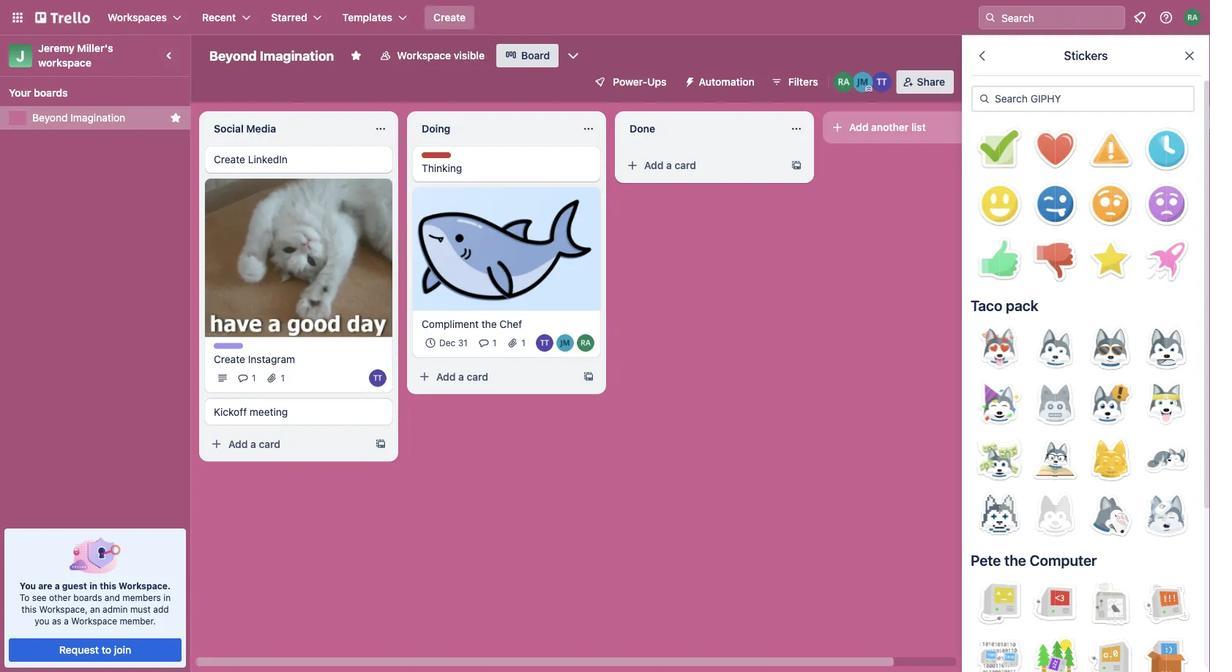 Task type: vqa. For each thing, say whether or not it's contained in the screenshot.
'You'
yes



Task type: locate. For each thing, give the bounding box(es) containing it.
0 horizontal spatial workspace
[[71, 616, 117, 626]]

thoughts thinking
[[422, 153, 462, 174]]

1 vertical spatial card
[[467, 371, 488, 383]]

0 vertical spatial the
[[482, 318, 497, 330]]

in
[[89, 581, 97, 591], [164, 592, 171, 603]]

0 horizontal spatial create from template… image
[[375, 438, 387, 450]]

a right "as"
[[64, 616, 69, 626]]

pack
[[1006, 297, 1039, 314]]

0 horizontal spatial beyond
[[32, 112, 68, 124]]

1 vertical spatial ruby anderson (rubyanderson7) image
[[834, 72, 854, 92]]

0 vertical spatial workspace
[[397, 49, 451, 62]]

power-
[[613, 76, 648, 88]]

add a card button down 31
[[413, 365, 577, 389]]

sm image right share button
[[978, 92, 992, 106]]

0 vertical spatial jeremy miller (jeremymiller198) image
[[853, 72, 873, 92]]

1 horizontal spatial workspace
[[397, 49, 451, 62]]

0 vertical spatial add a card
[[644, 159, 696, 171]]

create linkedin link
[[214, 152, 384, 167]]

compliment the chef link
[[422, 317, 592, 332]]

2 horizontal spatial card
[[675, 159, 696, 171]]

2 vertical spatial card
[[259, 438, 281, 450]]

0 horizontal spatial sm image
[[679, 70, 699, 91]]

create inside button
[[434, 11, 466, 23]]

pete
[[971, 551, 1001, 569]]

1 vertical spatial create
[[214, 153, 245, 166]]

imagination
[[260, 48, 334, 63], [71, 112, 125, 124]]

automation
[[699, 76, 755, 88]]

member.
[[120, 616, 156, 626]]

add a card button down kickoff meeting link
[[205, 432, 369, 456]]

add a card down 31
[[436, 371, 488, 383]]

add a card for doing
[[436, 371, 488, 383]]

1 horizontal spatial boards
[[73, 592, 102, 603]]

add a card
[[644, 159, 696, 171], [436, 371, 488, 383], [228, 438, 281, 450]]

recent
[[202, 11, 236, 23]]

0 horizontal spatial terry turtle (terryturtle) image
[[369, 369, 387, 387]]

boards right your
[[34, 87, 68, 99]]

0 horizontal spatial add a card button
[[205, 432, 369, 456]]

kickoff meeting
[[214, 406, 288, 418]]

compliment the chef
[[422, 318, 522, 330]]

automation button
[[679, 70, 764, 94]]

1 horizontal spatial card
[[467, 371, 488, 383]]

add down dec 31 option
[[436, 371, 456, 383]]

1 vertical spatial this
[[22, 604, 37, 614]]

jeremy miller's workspace
[[38, 42, 116, 69]]

a down done text field
[[666, 159, 672, 171]]

1 vertical spatial boards
[[73, 592, 102, 603]]

create down color: purple, title: none icon
[[214, 353, 245, 365]]

instagram
[[248, 353, 295, 365]]

the left the chef on the left top
[[482, 318, 497, 330]]

1 horizontal spatial terry turtle (terryturtle) image
[[536, 334, 554, 352]]

ruby anderson (rubyanderson7) image
[[1184, 9, 1202, 26], [834, 72, 854, 92]]

0 vertical spatial add a card button
[[621, 154, 785, 177]]

2 vertical spatial create
[[214, 353, 245, 365]]

0 vertical spatial this
[[100, 581, 116, 591]]

1 vertical spatial create from template… image
[[375, 438, 387, 450]]

add a card down 'done'
[[644, 159, 696, 171]]

1 down the chef on the left top
[[522, 338, 526, 348]]

1 vertical spatial add a card button
[[413, 365, 577, 389]]

0 horizontal spatial card
[[259, 438, 281, 450]]

workspaces button
[[99, 6, 190, 29]]

kickoff
[[214, 406, 247, 418]]

power-ups button
[[584, 70, 676, 94]]

0 horizontal spatial in
[[89, 581, 97, 591]]

terry turtle (terryturtle) image
[[872, 72, 892, 92], [536, 334, 554, 352], [369, 369, 387, 387]]

filters button
[[767, 70, 823, 94]]

share button
[[897, 70, 954, 94]]

1 vertical spatial imagination
[[71, 112, 125, 124]]

beyond
[[209, 48, 257, 63], [32, 112, 68, 124]]

in up add
[[164, 592, 171, 603]]

0 horizontal spatial beyond imagination
[[32, 112, 125, 124]]

1 horizontal spatial the
[[1005, 551, 1027, 569]]

workspace
[[397, 49, 451, 62], [71, 616, 117, 626]]

another
[[872, 121, 909, 133]]

add a card button for done
[[621, 154, 785, 177]]

0 vertical spatial boards
[[34, 87, 68, 99]]

add
[[849, 121, 869, 133], [644, 159, 664, 171], [436, 371, 456, 383], [228, 438, 248, 450]]

create instagram
[[214, 353, 295, 365]]

add for social media
[[228, 438, 248, 450]]

recent button
[[193, 6, 259, 29]]

must
[[130, 604, 151, 614]]

color: purple, title: none image
[[214, 343, 243, 349]]

2 horizontal spatial add a card button
[[621, 154, 785, 177]]

beyond imagination
[[209, 48, 334, 63], [32, 112, 125, 124]]

2 horizontal spatial add a card
[[644, 159, 696, 171]]

0 horizontal spatial add a card
[[228, 438, 281, 450]]

workspace left 'visible'
[[397, 49, 451, 62]]

1 vertical spatial jeremy miller (jeremymiller198) image
[[557, 334, 574, 352]]

0 vertical spatial in
[[89, 581, 97, 591]]

the
[[482, 318, 497, 330], [1005, 551, 1027, 569]]

create down social
[[214, 153, 245, 166]]

1 vertical spatial workspace
[[71, 616, 117, 626]]

guest
[[62, 581, 87, 591]]

beyond imagination down your boards with 1 items element
[[32, 112, 125, 124]]

an
[[90, 604, 100, 614]]

power-ups
[[613, 76, 667, 88]]

add a card for done
[[644, 159, 696, 171]]

beyond down your boards
[[32, 112, 68, 124]]

0 vertical spatial card
[[675, 159, 696, 171]]

meeting
[[250, 406, 288, 418]]

1 vertical spatial beyond
[[32, 112, 68, 124]]

1 horizontal spatial ruby anderson (rubyanderson7) image
[[1184, 9, 1202, 26]]

1 horizontal spatial create from template… image
[[583, 371, 595, 383]]

create
[[434, 11, 466, 23], [214, 153, 245, 166], [214, 353, 245, 365]]

0 horizontal spatial jeremy miller (jeremymiller198) image
[[557, 334, 574, 352]]

to
[[20, 592, 29, 603]]

0 horizontal spatial boards
[[34, 87, 68, 99]]

1
[[493, 338, 497, 348], [522, 338, 526, 348], [252, 373, 256, 383], [281, 373, 285, 383]]

jeremy miller (jeremymiller198) image up add another list
[[853, 72, 873, 92]]

this
[[100, 581, 116, 591], [22, 604, 37, 614]]

add a card button down done text field
[[621, 154, 785, 177]]

sm image
[[679, 70, 699, 91], [978, 92, 992, 106]]

1 horizontal spatial add a card button
[[413, 365, 577, 389]]

card for social media
[[259, 438, 281, 450]]

a
[[666, 159, 672, 171], [459, 371, 464, 383], [251, 438, 256, 450], [55, 581, 60, 591], [64, 616, 69, 626]]

ruby anderson (rubyanderson7) image right open information menu image
[[1184, 9, 1202, 26]]

2 horizontal spatial terry turtle (terryturtle) image
[[872, 72, 892, 92]]

as
[[52, 616, 61, 626]]

0 vertical spatial imagination
[[260, 48, 334, 63]]

beyond imagination down starred
[[209, 48, 334, 63]]

the right 'pete'
[[1005, 551, 1027, 569]]

0 vertical spatial beyond
[[209, 48, 257, 63]]

1 vertical spatial sm image
[[978, 92, 992, 106]]

beyond imagination inside beyond imagination link
[[32, 112, 125, 124]]

open information menu image
[[1159, 10, 1174, 25]]

add for doing
[[436, 371, 456, 383]]

boards up an
[[73, 592, 102, 603]]

imagination down starred popup button
[[260, 48, 334, 63]]

sm image right ups
[[679, 70, 699, 91]]

a down kickoff meeting
[[251, 438, 256, 450]]

pete the computer
[[971, 551, 1097, 569]]

a down 31
[[459, 371, 464, 383]]

1 horizontal spatial imagination
[[260, 48, 334, 63]]

add a card button
[[621, 154, 785, 177], [413, 365, 577, 389], [205, 432, 369, 456]]

card
[[675, 159, 696, 171], [467, 371, 488, 383], [259, 438, 281, 450]]

0 vertical spatial create
[[434, 11, 466, 23]]

add a card down kickoff meeting
[[228, 438, 281, 450]]

jeremy miller (jeremymiller198) image left ruby anderson (rubyanderson7) icon at the left of the page
[[557, 334, 574, 352]]

1 horizontal spatial beyond
[[209, 48, 257, 63]]

this down to
[[22, 604, 37, 614]]

search image
[[985, 12, 997, 23]]

create up workspace visible
[[434, 11, 466, 23]]

0 vertical spatial sm image
[[679, 70, 699, 91]]

create for create linkedin
[[214, 153, 245, 166]]

create for create instagram
[[214, 353, 245, 365]]

workspace down an
[[71, 616, 117, 626]]

1 horizontal spatial beyond imagination
[[209, 48, 334, 63]]

jeremy miller (jeremymiller198) image
[[853, 72, 873, 92], [557, 334, 574, 352]]

2 vertical spatial add a card button
[[205, 432, 369, 456]]

workspace inside you are a guest in this workspace. to see other boards and members in this workspace, an admin must add you as a workspace member.
[[71, 616, 117, 626]]

you are a guest in this workspace. to see other boards and members in this workspace, an admin must add you as a workspace member.
[[20, 581, 171, 626]]

this up and
[[100, 581, 116, 591]]

card down meeting
[[259, 438, 281, 450]]

1 vertical spatial the
[[1005, 551, 1027, 569]]

card down 31
[[467, 371, 488, 383]]

1 vertical spatial beyond imagination
[[32, 112, 125, 124]]

0 horizontal spatial the
[[482, 318, 497, 330]]

add down kickoff
[[228, 438, 248, 450]]

create from template… image for doing
[[583, 371, 595, 383]]

stickers
[[1064, 49, 1108, 63]]

1 horizontal spatial jeremy miller (jeremymiller198) image
[[853, 72, 873, 92]]

Social Media text field
[[205, 117, 366, 141]]

create from template… image
[[583, 371, 595, 383], [375, 438, 387, 450]]

members
[[122, 592, 161, 603]]

1 vertical spatial add a card
[[436, 371, 488, 383]]

0 vertical spatial create from template… image
[[583, 371, 595, 383]]

1 vertical spatial in
[[164, 592, 171, 603]]

0 vertical spatial beyond imagination
[[209, 48, 334, 63]]

workspace navigation collapse icon image
[[160, 45, 180, 66]]

2 vertical spatial add a card
[[228, 438, 281, 450]]

add a card for social media
[[228, 438, 281, 450]]

imagination down your boards with 1 items element
[[71, 112, 125, 124]]

add down 'done'
[[644, 159, 664, 171]]

a for doing
[[459, 371, 464, 383]]

join
[[114, 644, 131, 656]]

1 horizontal spatial add a card
[[436, 371, 488, 383]]

see
[[32, 592, 47, 603]]

social
[[214, 123, 244, 135]]

and
[[105, 592, 120, 603]]

ruby anderson (rubyanderson7) image left this member is an admin of this board. image
[[834, 72, 854, 92]]

computer
[[1030, 551, 1097, 569]]

share
[[917, 76, 945, 88]]

boards
[[34, 87, 68, 99], [73, 592, 102, 603]]

add left another
[[849, 121, 869, 133]]

card down done text field
[[675, 159, 696, 171]]

0 horizontal spatial ruby anderson (rubyanderson7) image
[[834, 72, 854, 92]]

beyond down recent popup button
[[209, 48, 257, 63]]

beyond imagination inside board name text box
[[209, 48, 334, 63]]

boards inside you are a guest in this workspace. to see other boards and members in this workspace, an admin must add you as a workspace member.
[[73, 592, 102, 603]]

are
[[38, 581, 52, 591]]

2 vertical spatial terry turtle (terryturtle) image
[[369, 369, 387, 387]]

jeremy
[[38, 42, 75, 54]]

in right guest
[[89, 581, 97, 591]]

dec 31
[[439, 338, 468, 348]]

request to join button
[[9, 639, 181, 662]]



Task type: describe. For each thing, give the bounding box(es) containing it.
1 horizontal spatial sm image
[[978, 92, 992, 106]]

sm image inside automation button
[[679, 70, 699, 91]]

create button
[[425, 6, 475, 29]]

ruby anderson (rubyanderson7) image
[[577, 334, 595, 352]]

board
[[521, 49, 550, 62]]

templates button
[[334, 6, 416, 29]]

taco pack
[[971, 297, 1039, 314]]

board link
[[497, 44, 559, 67]]

31
[[458, 338, 468, 348]]

the for compliment
[[482, 318, 497, 330]]

starred
[[271, 11, 307, 23]]

a for social media
[[251, 438, 256, 450]]

the for pete
[[1005, 551, 1027, 569]]

jeremy miller (jeremymiller198) image for ruby anderson (rubyanderson7) icon at the left of the page
[[557, 334, 574, 352]]

thinking link
[[422, 161, 592, 176]]

star or unstar board image
[[350, 50, 362, 62]]

workspace
[[38, 57, 92, 69]]

1 down compliment the chef link
[[493, 338, 497, 348]]

add a card button for social media
[[205, 432, 369, 456]]

workspace inside 'button'
[[397, 49, 451, 62]]

card for done
[[675, 159, 696, 171]]

add a card button for doing
[[413, 365, 577, 389]]

1 down instagram
[[281, 373, 285, 383]]

Search GIPHY text field
[[972, 86, 1195, 112]]

card for doing
[[467, 371, 488, 383]]

imagination inside board name text box
[[260, 48, 334, 63]]

a right are
[[55, 581, 60, 591]]

workspace,
[[39, 604, 88, 614]]

workspace visible
[[397, 49, 485, 62]]

Doing text field
[[413, 117, 574, 141]]

ups
[[648, 76, 667, 88]]

a for done
[[666, 159, 672, 171]]

add another list button
[[823, 111, 1022, 144]]

admin
[[103, 604, 128, 614]]

your boards
[[9, 87, 68, 99]]

create instagram link
[[214, 352, 384, 366]]

0 horizontal spatial imagination
[[71, 112, 125, 124]]

back to home image
[[35, 6, 90, 29]]

miller's
[[77, 42, 113, 54]]

templates
[[342, 11, 393, 23]]

beyond inside board name text box
[[209, 48, 257, 63]]

color: bold red, title: "thoughts" element
[[422, 152, 462, 163]]

request to join
[[59, 644, 131, 656]]

doing
[[422, 123, 451, 135]]

workspaces
[[108, 11, 167, 23]]

create for create
[[434, 11, 466, 23]]

linkedin
[[248, 153, 288, 166]]

1 vertical spatial terry turtle (terryturtle) image
[[536, 334, 554, 352]]

Search field
[[997, 7, 1125, 29]]

workspace visible button
[[371, 44, 494, 67]]

list
[[912, 121, 926, 133]]

add for done
[[644, 159, 664, 171]]

beyond imagination link
[[32, 111, 164, 125]]

add another list
[[849, 121, 926, 133]]

your
[[9, 87, 31, 99]]

jeremy miller (jeremymiller198) image for the topmost 'terry turtle (terryturtle)' image
[[853, 72, 873, 92]]

add
[[153, 604, 169, 614]]

1 horizontal spatial this
[[100, 581, 116, 591]]

create from template… image
[[791, 160, 803, 171]]

visible
[[454, 49, 485, 62]]

you
[[20, 581, 36, 591]]

to
[[102, 644, 111, 656]]

starred icon image
[[170, 112, 182, 124]]

Board name text field
[[202, 44, 342, 67]]

social media
[[214, 123, 276, 135]]

filters
[[789, 76, 818, 88]]

primary element
[[0, 0, 1211, 35]]

chef
[[500, 318, 522, 330]]

taco
[[971, 297, 1003, 314]]

request
[[59, 644, 99, 656]]

dec
[[439, 338, 456, 348]]

kickoff meeting link
[[214, 405, 384, 419]]

0 vertical spatial terry turtle (terryturtle) image
[[872, 72, 892, 92]]

this member is an admin of this board. image
[[866, 86, 873, 92]]

thinking
[[422, 162, 462, 174]]

0 vertical spatial ruby anderson (rubyanderson7) image
[[1184, 9, 1202, 26]]

customize views image
[[566, 48, 581, 63]]

1 down create instagram at the left of the page
[[252, 373, 256, 383]]

starred button
[[262, 6, 331, 29]]

you
[[35, 616, 50, 626]]

your boards with 1 items element
[[9, 84, 174, 102]]

thoughts
[[422, 153, 462, 163]]

j
[[16, 47, 25, 64]]

0 horizontal spatial this
[[22, 604, 37, 614]]

media
[[246, 123, 276, 135]]

create from template… image for social media
[[375, 438, 387, 450]]

other
[[49, 592, 71, 603]]

done
[[630, 123, 655, 135]]

0 notifications image
[[1131, 9, 1149, 26]]

workspace.
[[119, 581, 171, 591]]

add inside button
[[849, 121, 869, 133]]

1 horizontal spatial in
[[164, 592, 171, 603]]

Done text field
[[621, 117, 782, 141]]

create linkedin
[[214, 153, 288, 166]]

Dec 31 checkbox
[[422, 334, 472, 352]]

compliment
[[422, 318, 479, 330]]



